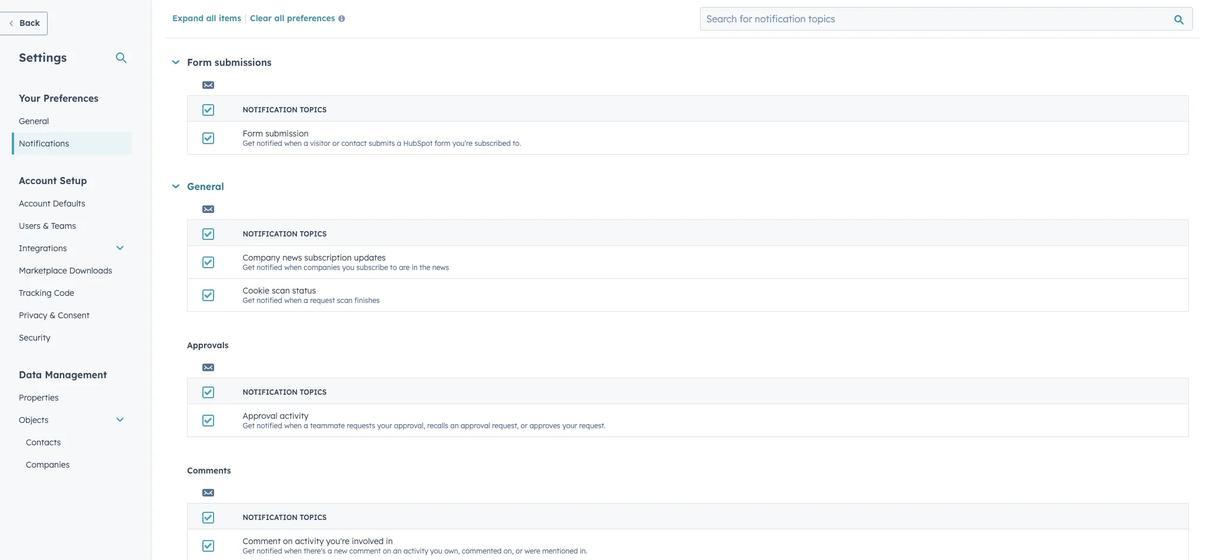 Task type: describe. For each thing, give the bounding box(es) containing it.
data management
[[19, 369, 107, 381]]

consent
[[58, 310, 90, 321]]

notification for comment
[[243, 513, 298, 522]]

data management element
[[12, 368, 132, 560]]

company news subscription updates get notified when companies you subscribe to are in the news
[[243, 252, 449, 272]]

objects button
[[12, 409, 132, 431]]

request
[[310, 296, 335, 305]]

companies
[[304, 263, 340, 272]]

a right submits
[[397, 139, 401, 148]]

record
[[351, 4, 376, 15]]

activity left you're
[[295, 536, 324, 547]]

2 topics from the top
[[300, 230, 327, 238]]

comments
[[187, 466, 231, 476]]

integrations
[[19, 243, 67, 254]]

objects
[[19, 415, 48, 426]]

updates
[[354, 252, 386, 263]]

account for account defaults
[[19, 198, 50, 209]]

status
[[292, 285, 316, 296]]

1 horizontal spatial general
[[187, 181, 224, 192]]

notified inside form submission get notified when a visitor or contact submits a hubspot form you're subscribed to.
[[257, 139, 282, 148]]

notifications link
[[12, 132, 132, 155]]

privacy & consent link
[[12, 304, 132, 327]]

note
[[415, 15, 430, 24]]

form submissions button
[[172, 56, 1189, 68]]

integrations button
[[12, 237, 132, 260]]

recalls
[[427, 421, 449, 430]]

you're
[[243, 4, 266, 15]]

a left record.
[[503, 15, 507, 24]]

approvals
[[187, 340, 229, 351]]

approves
[[530, 421, 561, 430]]

Search for notification topics search field
[[700, 7, 1194, 31]]

get inside comment on activity you're involved in get notified when there's a new comment on an activity you own, commented on, or were mentioned in.
[[243, 547, 255, 556]]

subscribe
[[357, 263, 388, 272]]

code
[[54, 288, 74, 298]]

or inside the approval activity get notified when a teammate requests your approval, recalls an approval request, or approves your request.
[[521, 421, 528, 430]]

when inside form submission get notified when a visitor or contact submits a hubspot form you're subscribed to.
[[284, 139, 302, 148]]

submissions
[[215, 56, 272, 68]]

properties
[[19, 393, 59, 403]]

request,
[[492, 421, 519, 430]]

tracking
[[19, 288, 52, 298]]

downloads
[[69, 265, 112, 276]]

form
[[435, 139, 451, 148]]

back
[[19, 18, 40, 28]]

get inside form submission get notified when a visitor or contact submits a hubspot form you're subscribed to.
[[243, 139, 255, 148]]

form submission get notified when a visitor or contact submits a hubspot form you're subscribed to.
[[243, 128, 521, 148]]

contacts
[[26, 437, 61, 448]]

the
[[420, 263, 430, 272]]

to
[[390, 263, 397, 272]]

your preferences
[[19, 92, 99, 104]]

commented
[[462, 547, 502, 556]]

account for account setup
[[19, 175, 57, 187]]

items
[[219, 13, 241, 24]]

topics for on
[[300, 513, 327, 522]]

in inside company news subscription updates get notified when companies you subscribe to are in the news
[[412, 263, 418, 272]]

when inside cookie scan status get notified when a request scan finishes
[[284, 296, 302, 305]]

notified inside the you're mentioned on a deal record get notified when a teammate @mentions you in a note or logged activity on a deal record.
[[257, 15, 282, 24]]

activity left own,
[[404, 547, 428, 556]]

when inside comment on activity you're involved in get notified when there's a new comment on an activity you own, commented on, or were mentioned in.
[[284, 547, 302, 556]]

or inside form submission get notified when a visitor or contact submits a hubspot form you're subscribed to.
[[333, 139, 339, 148]]

contacts link
[[12, 431, 132, 454]]

approval,
[[394, 421, 425, 430]]

privacy & consent
[[19, 310, 90, 321]]

account defaults link
[[12, 192, 132, 215]]

notification topics for activity
[[243, 388, 327, 397]]

comment
[[243, 536, 281, 547]]

you're mentioned on a deal record get notified when a teammate @mentions you in a note or logged activity on a deal record.
[[243, 4, 548, 24]]

users
[[19, 221, 41, 231]]

management
[[45, 369, 107, 381]]

hubspot
[[403, 139, 433, 148]]

1 horizontal spatial news
[[432, 263, 449, 272]]

there's
[[304, 547, 326, 556]]

expand
[[172, 13, 204, 24]]

clear all preferences
[[250, 13, 335, 24]]

finishes
[[355, 296, 380, 305]]

approval activity get notified when a teammate requests your approval, recalls an approval request, or approves your request.
[[243, 411, 606, 430]]

cookie scan status get notified when a request scan finishes
[[243, 285, 380, 305]]

own,
[[445, 547, 460, 556]]

a inside the approval activity get notified when a teammate requests your approval, recalls an approval request, or approves your request.
[[304, 421, 308, 430]]

you're
[[326, 536, 350, 547]]

or inside comment on activity you're involved in get notified when there's a new comment on an activity you own, commented on, or were mentioned in.
[[516, 547, 523, 556]]

settings
[[19, 50, 67, 65]]

notified inside comment on activity you're involved in get notified when there's a new comment on an activity you own, commented on, or were mentioned in.
[[257, 547, 282, 556]]

teammate inside the approval activity get notified when a teammate requests your approval, recalls an approval request, or approves your request.
[[310, 421, 345, 430]]

when inside the you're mentioned on a deal record get notified when a teammate @mentions you in a note or logged activity on a deal record.
[[284, 15, 302, 24]]

form for form submissions
[[187, 56, 212, 68]]

a inside comment on activity you're involved in get notified when there's a new comment on an activity you own, commented on, or were mentioned in.
[[328, 547, 332, 556]]

you're
[[453, 139, 473, 148]]

requests
[[347, 421, 375, 430]]

marketplace
[[19, 265, 67, 276]]

your preferences element
[[12, 92, 132, 155]]

when inside company news subscription updates get notified when companies you subscribe to are in the news
[[284, 263, 302, 272]]

a inside cookie scan status get notified when a request scan finishes
[[304, 296, 308, 305]]

account defaults
[[19, 198, 85, 209]]

subscription
[[304, 252, 352, 263]]

submits
[[369, 139, 395, 148]]

& for privacy
[[50, 310, 56, 321]]

a left 'visitor'
[[304, 139, 308, 148]]

you inside the you're mentioned on a deal record get notified when a teammate @mentions you in a note or logged activity on a deal record.
[[386, 15, 399, 24]]

or inside the you're mentioned on a deal record get notified when a teammate @mentions you in a note or logged activity on a deal record.
[[432, 15, 439, 24]]

in.
[[580, 547, 588, 556]]

new
[[334, 547, 348, 556]]

notifications
[[19, 138, 69, 149]]

0 horizontal spatial scan
[[272, 285, 290, 296]]



Task type: vqa. For each thing, say whether or not it's contained in the screenshot.
Privacy & Consent link at the left of page
yes



Task type: locate. For each thing, give the bounding box(es) containing it.
get
[[243, 15, 255, 24], [243, 139, 255, 148], [243, 263, 255, 272], [243, 296, 255, 305], [243, 421, 255, 430], [243, 547, 255, 556]]

general
[[19, 116, 49, 127], [187, 181, 224, 192]]

caret image inside general dropdown button
[[172, 184, 180, 188]]

general inside "your preferences" element
[[19, 116, 49, 127]]

mentioned left in.
[[543, 547, 578, 556]]

you left own,
[[430, 547, 443, 556]]

or right 'visitor'
[[333, 139, 339, 148]]

form for form submission get notified when a visitor or contact submits a hubspot form you're subscribed to.
[[243, 128, 263, 139]]

when up status
[[284, 263, 302, 272]]

1 when from the top
[[284, 15, 302, 24]]

a left note
[[409, 15, 413, 24]]

in right the involved
[[386, 536, 393, 547]]

caret image inside form submissions dropdown button
[[172, 60, 180, 64]]

companies
[[26, 460, 70, 470]]

4 when from the top
[[284, 296, 302, 305]]

1 horizontal spatial you
[[386, 15, 399, 24]]

0 horizontal spatial all
[[206, 13, 216, 24]]

5 notified from the top
[[257, 421, 282, 430]]

1 vertical spatial in
[[412, 263, 418, 272]]

on
[[313, 4, 322, 15], [492, 15, 501, 24], [283, 536, 293, 547], [383, 547, 391, 556]]

or right request,
[[521, 421, 528, 430]]

general button
[[172, 181, 1189, 192]]

get inside company news subscription updates get notified when companies you subscribe to are in the news
[[243, 263, 255, 272]]

2 teammate from the top
[[310, 421, 345, 430]]

teammate
[[310, 15, 345, 24], [310, 421, 345, 430]]

0 horizontal spatial you
[[342, 263, 355, 272]]

2 your from the left
[[563, 421, 577, 430]]

approval
[[243, 411, 278, 421]]

1 vertical spatial an
[[393, 547, 402, 556]]

notification topics up the company
[[243, 230, 327, 238]]

security
[[19, 333, 50, 343]]

submission
[[265, 128, 309, 139]]

0 vertical spatial mentioned
[[269, 4, 310, 15]]

1 vertical spatial mentioned
[[543, 547, 578, 556]]

scan
[[272, 285, 290, 296], [337, 296, 353, 305]]

0 vertical spatial an
[[450, 421, 459, 430]]

companies link
[[12, 454, 132, 476]]

1 vertical spatial teammate
[[310, 421, 345, 430]]

1 horizontal spatial your
[[563, 421, 577, 430]]

mentioned right you're
[[269, 4, 310, 15]]

notified inside company news subscription updates get notified when companies you subscribe to are in the news
[[257, 263, 282, 272]]

privacy
[[19, 310, 47, 321]]

3 get from the top
[[243, 263, 255, 272]]

in left the
[[412, 263, 418, 272]]

1 vertical spatial caret image
[[172, 184, 180, 188]]

scan left status
[[272, 285, 290, 296]]

form inside form submission get notified when a visitor or contact submits a hubspot form you're subscribed to.
[[243, 128, 263, 139]]

1 horizontal spatial in
[[401, 15, 407, 24]]

properties link
[[12, 387, 132, 409]]

& inside users & teams link
[[43, 221, 49, 231]]

1 notification topics from the top
[[243, 105, 327, 114]]

4 get from the top
[[243, 296, 255, 305]]

0 vertical spatial general
[[19, 116, 49, 127]]

expand all items button
[[172, 13, 241, 24]]

& right privacy
[[50, 310, 56, 321]]

all right clear
[[274, 13, 285, 24]]

1 get from the top
[[243, 15, 255, 24]]

deal left record
[[332, 4, 349, 15]]

2 caret image from the top
[[172, 184, 180, 188]]

you right @mentions
[[386, 15, 399, 24]]

6 notified from the top
[[257, 547, 282, 556]]

&
[[43, 221, 49, 231], [50, 310, 56, 321]]

request.
[[579, 421, 606, 430]]

5 get from the top
[[243, 421, 255, 430]]

when left 'visitor'
[[284, 139, 302, 148]]

caret image for form submissions
[[172, 60, 180, 64]]

4 notification topics from the top
[[243, 513, 327, 522]]

0 vertical spatial teammate
[[310, 15, 345, 24]]

0 vertical spatial caret image
[[172, 60, 180, 64]]

0 vertical spatial in
[[401, 15, 407, 24]]

2 when from the top
[[284, 139, 302, 148]]

or right on,
[[516, 547, 523, 556]]

notified inside the approval activity get notified when a teammate requests your approval, recalls an approval request, or approves your request.
[[257, 421, 282, 430]]

& inside privacy & consent link
[[50, 310, 56, 321]]

2 get from the top
[[243, 139, 255, 148]]

mentioned inside the you're mentioned on a deal record get notified when a teammate @mentions you in a note or logged activity on a deal record.
[[269, 4, 310, 15]]

activity inside the approval activity get notified when a teammate requests your approval, recalls an approval request, or approves your request.
[[280, 411, 309, 421]]

are
[[399, 263, 410, 272]]

you left subscribe at the left
[[342, 263, 355, 272]]

account
[[19, 175, 57, 187], [19, 198, 50, 209]]

a left new
[[328, 547, 332, 556]]

visitor
[[310, 139, 331, 148]]

cookie
[[243, 285, 270, 296]]

0 vertical spatial you
[[386, 15, 399, 24]]

notification up comment
[[243, 513, 298, 522]]

get inside the approval activity get notified when a teammate requests your approval, recalls an approval request, or approves your request.
[[243, 421, 255, 430]]

tracking code link
[[12, 282, 132, 304]]

1 caret image from the top
[[172, 60, 180, 64]]

or right note
[[432, 15, 439, 24]]

subscribed
[[475, 139, 511, 148]]

notified inside cookie scan status get notified when a request scan finishes
[[257, 296, 282, 305]]

teammate inside the you're mentioned on a deal record get notified when a teammate @mentions you in a note or logged activity on a deal record.
[[310, 15, 345, 24]]

teams
[[51, 221, 76, 231]]

0 vertical spatial &
[[43, 221, 49, 231]]

topics for activity
[[300, 388, 327, 397]]

all inside button
[[274, 13, 285, 24]]

0 vertical spatial account
[[19, 175, 57, 187]]

preferences
[[43, 92, 99, 104]]

involved
[[352, 536, 384, 547]]

caret image for general
[[172, 184, 180, 188]]

0 vertical spatial form
[[187, 56, 212, 68]]

record.
[[525, 15, 548, 24]]

a left record
[[325, 4, 330, 15]]

on,
[[504, 547, 514, 556]]

notification up approval
[[243, 388, 298, 397]]

notification for approval
[[243, 388, 298, 397]]

all for expand
[[206, 13, 216, 24]]

deal left record.
[[509, 15, 523, 24]]

activity
[[466, 15, 490, 24], [280, 411, 309, 421], [295, 536, 324, 547], [404, 547, 428, 556]]

form submissions
[[187, 56, 272, 68]]

3 when from the top
[[284, 263, 302, 272]]

& for users
[[43, 221, 49, 231]]

1 horizontal spatial an
[[450, 421, 459, 430]]

3 notification topics from the top
[[243, 388, 327, 397]]

security link
[[12, 327, 132, 349]]

1 topics from the top
[[300, 105, 327, 114]]

a right approval
[[304, 421, 308, 430]]

in inside the you're mentioned on a deal record get notified when a teammate @mentions you in a note or logged activity on a deal record.
[[401, 15, 407, 24]]

data
[[19, 369, 42, 381]]

users & teams
[[19, 221, 76, 231]]

deal
[[332, 4, 349, 15], [509, 15, 523, 24]]

general link
[[12, 110, 132, 132]]

1 horizontal spatial scan
[[337, 296, 353, 305]]

a right clear
[[304, 15, 308, 24]]

form left submission
[[243, 128, 263, 139]]

logged
[[441, 15, 464, 24]]

account up users
[[19, 198, 50, 209]]

notification topics up submission
[[243, 105, 327, 114]]

your
[[19, 92, 40, 104]]

2 vertical spatial you
[[430, 547, 443, 556]]

1 horizontal spatial deal
[[509, 15, 523, 24]]

to.
[[513, 139, 521, 148]]

1 horizontal spatial form
[[243, 128, 263, 139]]

scan right request
[[337, 296, 353, 305]]

when right approval
[[284, 421, 302, 430]]

in left note
[[401, 15, 407, 24]]

users & teams link
[[12, 215, 132, 237]]

0 horizontal spatial form
[[187, 56, 212, 68]]

approval
[[461, 421, 490, 430]]

0 horizontal spatial mentioned
[[269, 4, 310, 15]]

4 topics from the top
[[300, 513, 327, 522]]

all
[[206, 13, 216, 24], [274, 13, 285, 24]]

activity inside the you're mentioned on a deal record get notified when a teammate @mentions you in a note or logged activity on a deal record.
[[466, 15, 490, 24]]

an right recalls
[[450, 421, 459, 430]]

1 vertical spatial account
[[19, 198, 50, 209]]

1 notified from the top
[[257, 15, 282, 24]]

contact
[[341, 139, 367, 148]]

when left there's
[[284, 547, 302, 556]]

you inside company news subscription updates get notified when companies you subscribe to are in the news
[[342, 263, 355, 272]]

marketplace downloads link
[[12, 260, 132, 282]]

1 your from the left
[[377, 421, 392, 430]]

your left request.
[[563, 421, 577, 430]]

0 horizontal spatial news
[[283, 252, 302, 263]]

news right the
[[432, 263, 449, 272]]

1 vertical spatial &
[[50, 310, 56, 321]]

1 vertical spatial form
[[243, 128, 263, 139]]

in inside comment on activity you're involved in get notified when there's a new comment on an activity you own, commented on, or were mentioned in.
[[386, 536, 393, 547]]

comment
[[350, 547, 381, 556]]

notification topics up approval
[[243, 388, 327, 397]]

an right the involved
[[393, 547, 402, 556]]

2 all from the left
[[274, 13, 285, 24]]

0 horizontal spatial general
[[19, 116, 49, 127]]

tracking code
[[19, 288, 74, 298]]

notification
[[243, 105, 298, 114], [243, 230, 298, 238], [243, 388, 298, 397], [243, 513, 298, 522]]

2 vertical spatial in
[[386, 536, 393, 547]]

2 notification topics from the top
[[243, 230, 327, 238]]

activity right approval
[[280, 411, 309, 421]]

teammate left record
[[310, 15, 345, 24]]

when inside the approval activity get notified when a teammate requests your approval, recalls an approval request, or approves your request.
[[284, 421, 302, 430]]

1 horizontal spatial &
[[50, 310, 56, 321]]

an
[[450, 421, 459, 430], [393, 547, 402, 556]]

3 notification from the top
[[243, 388, 298, 397]]

all for clear
[[274, 13, 285, 24]]

@mentions
[[347, 15, 384, 24]]

you inside comment on activity you're involved in get notified when there's a new comment on an activity you own, commented on, or were mentioned in.
[[430, 547, 443, 556]]

1 vertical spatial general
[[187, 181, 224, 192]]

1 teammate from the top
[[310, 15, 345, 24]]

0 horizontal spatial in
[[386, 536, 393, 547]]

1 horizontal spatial all
[[274, 13, 285, 24]]

your right requests
[[377, 421, 392, 430]]

an inside comment on activity you're involved in get notified when there's a new comment on an activity you own, commented on, or were mentioned in.
[[393, 547, 402, 556]]

preferences
[[287, 13, 335, 24]]

notification up submission
[[243, 105, 298, 114]]

4 notification from the top
[[243, 513, 298, 522]]

5 when from the top
[[284, 421, 302, 430]]

all left "items"
[[206, 13, 216, 24]]

clear all preferences button
[[250, 12, 350, 26]]

notification topics
[[243, 105, 327, 114], [243, 230, 327, 238], [243, 388, 327, 397], [243, 513, 327, 522]]

a
[[325, 4, 330, 15], [304, 15, 308, 24], [409, 15, 413, 24], [503, 15, 507, 24], [304, 139, 308, 148], [397, 139, 401, 148], [304, 296, 308, 305], [304, 421, 308, 430], [328, 547, 332, 556]]

setup
[[60, 175, 87, 187]]

0 horizontal spatial your
[[377, 421, 392, 430]]

1 horizontal spatial mentioned
[[543, 547, 578, 556]]

when right clear
[[284, 15, 302, 24]]

notification topics up comment
[[243, 513, 327, 522]]

mentioned inside comment on activity you're involved in get notified when there's a new comment on an activity you own, commented on, or were mentioned in.
[[543, 547, 578, 556]]

when left request
[[284, 296, 302, 305]]

back link
[[0, 12, 48, 35]]

1 all from the left
[[206, 13, 216, 24]]

teammate left requests
[[310, 421, 345, 430]]

defaults
[[53, 198, 85, 209]]

topics for submission
[[300, 105, 327, 114]]

2 account from the top
[[19, 198, 50, 209]]

notification topics for on
[[243, 513, 327, 522]]

expand all items
[[172, 13, 241, 24]]

account setup element
[[12, 174, 132, 349]]

& right users
[[43, 221, 49, 231]]

4 notified from the top
[[257, 296, 282, 305]]

0 horizontal spatial an
[[393, 547, 402, 556]]

notification up the company
[[243, 230, 298, 238]]

account up account defaults
[[19, 175, 57, 187]]

3 topics from the top
[[300, 388, 327, 397]]

0 horizontal spatial deal
[[332, 4, 349, 15]]

2 notification from the top
[[243, 230, 298, 238]]

an inside the approval activity get notified when a teammate requests your approval, recalls an approval request, or approves your request.
[[450, 421, 459, 430]]

notification topics for submission
[[243, 105, 327, 114]]

0 horizontal spatial &
[[43, 221, 49, 231]]

caret image
[[172, 60, 180, 64], [172, 184, 180, 188]]

form left submissions
[[187, 56, 212, 68]]

or
[[432, 15, 439, 24], [333, 139, 339, 148], [521, 421, 528, 430], [516, 547, 523, 556]]

1 notification from the top
[[243, 105, 298, 114]]

marketplace downloads
[[19, 265, 112, 276]]

comment on activity you're involved in get notified when there's a new comment on an activity you own, commented on, or were mentioned in.
[[243, 536, 588, 556]]

company
[[243, 252, 280, 263]]

6 get from the top
[[243, 547, 255, 556]]

notified
[[257, 15, 282, 24], [257, 139, 282, 148], [257, 263, 282, 272], [257, 296, 282, 305], [257, 421, 282, 430], [257, 547, 282, 556]]

get inside cookie scan status get notified when a request scan finishes
[[243, 296, 255, 305]]

mentioned
[[269, 4, 310, 15], [543, 547, 578, 556]]

topics
[[300, 105, 327, 114], [300, 230, 327, 238], [300, 388, 327, 397], [300, 513, 327, 522]]

clear
[[250, 13, 272, 24]]

6 when from the top
[[284, 547, 302, 556]]

1 account from the top
[[19, 175, 57, 187]]

get inside the you're mentioned on a deal record get notified when a teammate @mentions you in a note or logged activity on a deal record.
[[243, 15, 255, 24]]

3 notified from the top
[[257, 263, 282, 272]]

your
[[377, 421, 392, 430], [563, 421, 577, 430]]

2 horizontal spatial in
[[412, 263, 418, 272]]

news right the company
[[283, 252, 302, 263]]

form
[[187, 56, 212, 68], [243, 128, 263, 139]]

1 vertical spatial you
[[342, 263, 355, 272]]

a left request
[[304, 296, 308, 305]]

account setup
[[19, 175, 87, 187]]

activity right logged
[[466, 15, 490, 24]]

notification for form
[[243, 105, 298, 114]]

2 notified from the top
[[257, 139, 282, 148]]

2 horizontal spatial you
[[430, 547, 443, 556]]



